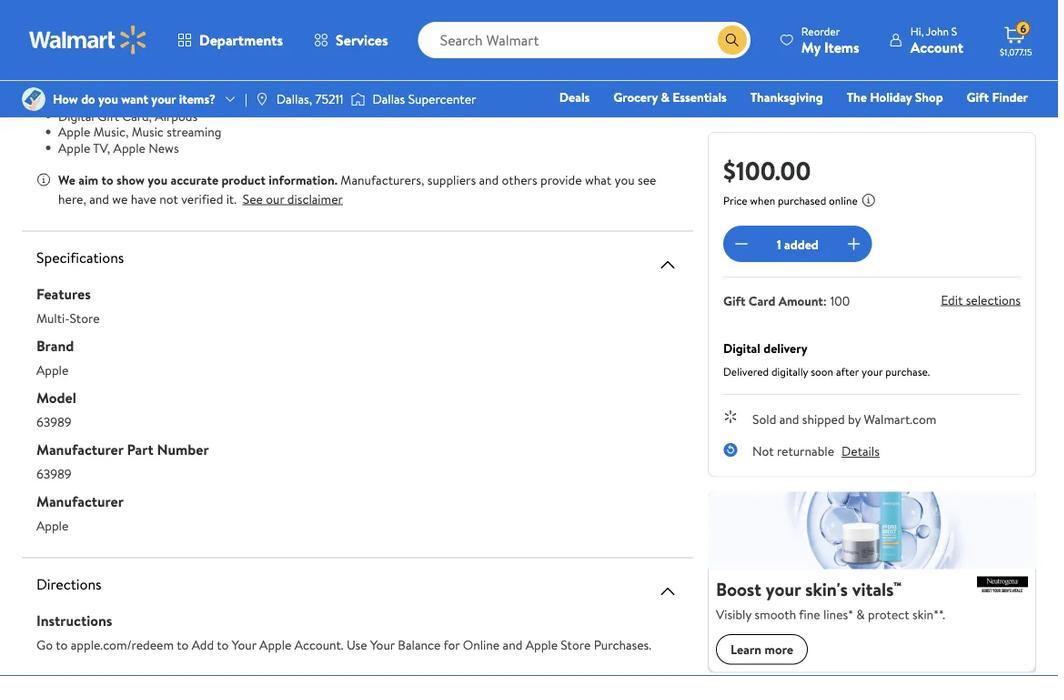 Task type: vqa. For each thing, say whether or not it's contained in the screenshot.


Task type: describe. For each thing, give the bounding box(es) containing it.
1 horizontal spatial you
[[148, 171, 168, 188]]

accurate
[[171, 171, 218, 188]]

toy shop
[[623, 114, 672, 131]]

the
[[847, 88, 867, 106]]

dallas, 75211
[[276, 90, 343, 108]]

fashion
[[753, 114, 795, 131]]

to right go
[[56, 636, 68, 653]]

gift finder link
[[959, 87, 1036, 107]]

home
[[696, 114, 729, 131]]

we aim to show you accurate product information.
[[58, 171, 338, 188]]

 image for how do you want your items?
[[22, 87, 45, 111]]

except
[[608, 20, 645, 38]]

aim
[[79, 171, 98, 188]]

toy shop link
[[614, 113, 680, 132]]

2 vertical spatial by
[[848, 410, 861, 428]]

law.
[[124, 40, 145, 57]]

delivery
[[764, 339, 808, 357]]

decrease quantity $100 apple gift card (email delivery), current quantity 1 image
[[731, 233, 753, 255]]

100
[[831, 292, 850, 310]]

1 manufacturer from the top
[[36, 440, 123, 460]]

essentials
[[673, 88, 727, 106]]

my
[[802, 37, 821, 57]]

hi, john s account
[[911, 23, 964, 57]]

electronics link
[[529, 113, 607, 132]]

resale,
[[440, 20, 476, 38]]

streaming
[[167, 123, 221, 141]]

use.
[[379, 40, 401, 57]]

debit
[[919, 114, 950, 131]]

gift right egift,
[[129, 91, 151, 109]]

dallas,
[[276, 90, 312, 108]]

have
[[131, 190, 156, 207]]

gift down the decrease quantity $100 apple gift card (email delivery), current quantity 1 icon
[[723, 292, 746, 310]]

selections
[[966, 291, 1021, 308]]

electronics
[[537, 114, 599, 131]]

sold
[[753, 410, 776, 428]]

1-
[[646, 1, 655, 19]]

deals
[[559, 88, 590, 106]]

shipped
[[802, 410, 845, 428]]

and right sold
[[780, 410, 799, 428]]

$1,077.15
[[1000, 45, 1032, 58]]

online
[[463, 636, 500, 653]]

by inside . issued by apple value services, llc (avs). © 2023 apple inc. all rights reserved.
[[96, 59, 109, 76]]

6
[[1020, 21, 1026, 36]]

product
[[222, 171, 266, 188]]

0 horizontal spatial for
[[284, 40, 300, 57]]

see our disclaimer button
[[243, 190, 343, 207]]

features multi-store brand apple model 63989 manufacturer part number 63989 manufacturer apple
[[36, 284, 209, 534]]

when
[[750, 193, 775, 208]]

resellers
[[285, 20, 331, 38]]

to right the aim
[[101, 171, 113, 188]]

responsible
[[218, 40, 281, 57]]

unauthorized
[[304, 40, 376, 57]]

finder
[[992, 88, 1028, 106]]

specifications
[[36, 248, 124, 268]]

275-
[[85, 20, 110, 38]]

0 horizontal spatial your
[[151, 90, 176, 108]]

one debit link
[[881, 113, 958, 132]]

see our disclaimer
[[243, 190, 343, 207]]

walmart+
[[974, 114, 1028, 131]]

returnable
[[777, 442, 834, 460]]

for inside instructions go to apple.com/redeem to add to your apple account. use your balance for online and apple store purchases.
[[444, 636, 460, 653]]

services button
[[299, 18, 404, 62]]

services,
[[181, 59, 230, 76]]

1 your from the left
[[232, 636, 256, 653]]

digital delivery delivered digitally soon after your purchase.
[[723, 339, 930, 379]]

cash,
[[369, 20, 397, 38]]

number
[[157, 440, 209, 460]]

1 vertical spatial not
[[753, 442, 774, 460]]

details button
[[842, 442, 880, 460]]

price when purchased online
[[723, 193, 858, 208]]

departments
[[199, 30, 283, 50]]

our
[[266, 190, 284, 207]]

2 horizontal spatial or
[[609, 1, 621, 19]]

not returnable details
[[753, 442, 880, 460]]

digital inside digital delivery delivered digitally soon after your purchase.
[[723, 339, 761, 357]]

music
[[132, 123, 164, 141]]

it.
[[226, 190, 237, 207]]

how do you want your items?
[[53, 90, 216, 108]]

grocery & essentials
[[614, 88, 727, 106]]

tv,
[[93, 139, 110, 157]]

exchanges,
[[543, 20, 605, 38]]

gift right do
[[97, 107, 119, 125]]

dallas
[[373, 90, 405, 108]]

services
[[336, 30, 388, 50]]

Walmart Site-Wide search field
[[418, 22, 751, 58]]

want
[[121, 90, 148, 108]]

apple.com/redeem
[[71, 636, 174, 653]]

reserved.
[[452, 59, 503, 76]]

manufacturers, suppliers and others provide what you see here, and we have not verified it.
[[58, 171, 656, 207]]

issued
[[58, 59, 93, 76]]

:
[[823, 292, 827, 310]]

instructions go to apple.com/redeem to add to your apple account. use your balance for online and apple store purchases.
[[36, 611, 652, 653]]

card inside apple, egift, gift card digital gift card, airpods apple music, music streaming apple tv, apple news
[[154, 91, 181, 109]]

model
[[36, 388, 76, 408]]

grocery
[[614, 88, 658, 106]]

store inside instructions go to apple.com/redeem to add to your apple account. use your balance for online and apple store purchases.
[[561, 636, 591, 653]]



Task type: locate. For each thing, give the bounding box(es) containing it.
or call 1- 800-275-2273. not redeemable at apple resellers or for cash, and no resale, refunds, or exchanges, except as required by law. apple is not responsible for unauthorized use. terms apply; see
[[58, 1, 660, 57]]

and inside or call 1- 800-275-2273. not redeemable at apple resellers or for cash, and no resale, refunds, or exchanges, except as required by law. apple is not responsible for unauthorized use. terms apply; see
[[400, 20, 420, 38]]

2 vertical spatial for
[[444, 636, 460, 653]]

online
[[829, 193, 858, 208]]

1 horizontal spatial card
[[749, 292, 776, 310]]

directions
[[36, 574, 102, 594]]

2 your from the left
[[370, 636, 395, 653]]

your right after on the right of page
[[862, 364, 883, 379]]

store inside the features multi-store brand apple model 63989 manufacturer part number 63989 manufacturer apple
[[70, 309, 100, 327]]

you right do
[[98, 90, 118, 108]]

registry
[[819, 114, 865, 131]]

0 vertical spatial not
[[143, 20, 164, 38]]

1 horizontal spatial for
[[349, 20, 366, 38]]

use
[[347, 636, 367, 653]]

registry link
[[811, 113, 873, 132]]

0 vertical spatial see
[[476, 40, 494, 57]]

1 horizontal spatial  image
[[255, 92, 269, 106]]

1 horizontal spatial or
[[528, 20, 540, 38]]

for left online
[[444, 636, 460, 653]]

egift,
[[96, 91, 126, 109]]

card down value
[[154, 91, 181, 109]]

0 vertical spatial store
[[70, 309, 100, 327]]

2 63989 from the top
[[36, 465, 72, 482]]

your right add
[[232, 636, 256, 653]]

apply;
[[439, 40, 473, 57]]

1 horizontal spatial your
[[862, 364, 883, 379]]

thanksgiving link
[[742, 87, 831, 107]]

how
[[53, 90, 78, 108]]

0 horizontal spatial or
[[334, 20, 346, 38]]

1 horizontal spatial digital
[[723, 339, 761, 357]]

1 horizontal spatial store
[[561, 636, 591, 653]]

items?
[[179, 90, 216, 108]]

legal information image
[[861, 193, 876, 207]]

1 vertical spatial see
[[638, 171, 656, 188]]

2 manufacturer from the top
[[36, 491, 124, 511]]

added
[[784, 235, 819, 253]]

 image right "|"
[[255, 92, 269, 106]]

0 vertical spatial your
[[151, 90, 176, 108]]

shop up debit
[[915, 88, 943, 106]]

brand
[[36, 336, 74, 356]]

as
[[648, 20, 660, 38]]

0 horizontal spatial card
[[154, 91, 181, 109]]

not down sold
[[753, 442, 774, 460]]

digital inside apple, egift, gift card digital gift card, airpods apple music, music streaming apple tv, apple news
[[58, 107, 94, 125]]

dallas supercenter
[[373, 90, 476, 108]]

manufacturer down model
[[36, 440, 123, 460]]

store left purchases.
[[561, 636, 591, 653]]

is
[[184, 40, 193, 57]]

soon
[[811, 364, 834, 379]]

by inside or call 1- 800-275-2273. not redeemable at apple resellers or for cash, and no resale, refunds, or exchanges, except as required by law. apple is not responsible for unauthorized use. terms apply; see
[[108, 40, 121, 57]]

to right add
[[217, 636, 229, 653]]

1 vertical spatial by
[[96, 59, 109, 76]]

1 vertical spatial shop
[[644, 114, 672, 131]]

apple.com/us/go/legal/gc
[[497, 40, 641, 57]]

$100.00
[[723, 152, 811, 188]]

increase quantity $100 apple gift card (email delivery), current quantity 1 image
[[843, 233, 865, 255]]

we
[[58, 171, 75, 188]]

edit selections
[[941, 291, 1021, 308]]

1 vertical spatial card
[[749, 292, 776, 310]]

for up ©
[[284, 40, 300, 57]]

0 horizontal spatial see
[[476, 40, 494, 57]]

gift inside gift finder electronics
[[967, 88, 989, 106]]

card
[[154, 91, 181, 109], [749, 292, 776, 310]]

you
[[98, 90, 118, 108], [148, 171, 168, 188], [615, 171, 635, 188]]

instructions
[[36, 611, 112, 631]]

1 horizontal spatial not
[[196, 40, 215, 57]]

1
[[777, 235, 781, 253]]

required
[[58, 40, 105, 57]]

shop
[[915, 88, 943, 106], [644, 114, 672, 131]]

by right the shipped
[[848, 410, 861, 428]]

add
[[192, 636, 214, 653]]

apple.com/us/go/legal/gc link
[[497, 40, 641, 57]]

walmart image
[[29, 25, 147, 55]]

1 vertical spatial manufacturer
[[36, 491, 124, 511]]

the holiday shop
[[847, 88, 943, 106]]

and right online
[[503, 636, 523, 653]]

edit
[[941, 291, 963, 308]]

0 vertical spatial shop
[[915, 88, 943, 106]]

not inside or call 1- 800-275-2273. not redeemable at apple resellers or for cash, and no resale, refunds, or exchanges, except as required by law. apple is not responsible for unauthorized use. terms apply; see
[[143, 20, 164, 38]]

75211
[[315, 90, 343, 108]]

0 horizontal spatial you
[[98, 90, 118, 108]]

digital left egift,
[[58, 107, 94, 125]]

reorder
[[802, 23, 840, 39]]

your right want
[[151, 90, 176, 108]]

purchases.
[[594, 636, 652, 653]]

your inside digital delivery delivered digitally soon after your purchase.
[[862, 364, 883, 379]]

one debit
[[889, 114, 950, 131]]

2023
[[309, 59, 337, 76]]

1 vertical spatial store
[[561, 636, 591, 653]]

directions image
[[657, 581, 679, 602]]

all
[[399, 59, 414, 76]]

reorder my items
[[802, 23, 860, 57]]

see right what
[[638, 171, 656, 188]]

specifications image
[[657, 254, 679, 276]]

|
[[245, 90, 247, 108]]

not right is
[[196, 40, 215, 57]]

1 vertical spatial your
[[862, 364, 883, 379]]

0 horizontal spatial store
[[70, 309, 100, 327]]

 image for dallas, 75211
[[255, 92, 269, 106]]

apple,
[[58, 91, 93, 109]]

shop right toy
[[644, 114, 672, 131]]

1 horizontal spatial see
[[638, 171, 656, 188]]

0 vertical spatial digital
[[58, 107, 94, 125]]

see inside manufacturers, suppliers and others provide what you see here, and we have not verified it.
[[638, 171, 656, 188]]

or right refunds,
[[528, 20, 540, 38]]

by right issued
[[96, 59, 109, 76]]

holiday
[[870, 88, 912, 106]]

&
[[661, 88, 670, 106]]

information.
[[269, 171, 338, 188]]

apple, egift, gift card digital gift card, airpods apple music, music streaming apple tv, apple news
[[58, 91, 221, 157]]

or up unauthorized
[[334, 20, 346, 38]]

0 vertical spatial card
[[154, 91, 181, 109]]

gift finder electronics
[[537, 88, 1028, 131]]

amount
[[779, 292, 823, 310]]

by left law.
[[108, 40, 121, 57]]

store down features
[[70, 309, 100, 327]]

and left no
[[400, 20, 420, 38]]

not inside or call 1- 800-275-2273. not redeemable at apple resellers or for cash, and no resale, refunds, or exchanges, except as required by law. apple is not responsible for unauthorized use. terms apply; see
[[196, 40, 215, 57]]

1 vertical spatial not
[[159, 190, 178, 207]]

we
[[112, 190, 128, 207]]

and left others
[[479, 171, 499, 188]]

digital up the delivered
[[723, 339, 761, 357]]

sold and shipped by walmart.com
[[753, 410, 937, 428]]

see
[[243, 190, 263, 207]]

1 vertical spatial digital
[[723, 339, 761, 357]]

deals link
[[551, 87, 598, 107]]

for left cash, at the top
[[349, 20, 366, 38]]

departments button
[[162, 18, 299, 62]]

and inside instructions go to apple.com/redeem to add to your apple account. use your balance for online and apple store purchases.
[[503, 636, 523, 653]]

edit selections button
[[941, 291, 1021, 308]]

0 vertical spatial for
[[349, 20, 366, 38]]

1 horizontal spatial shop
[[915, 88, 943, 106]]

do
[[81, 90, 95, 108]]

fashion link
[[745, 113, 803, 132]]

your
[[151, 90, 176, 108], [862, 364, 883, 379]]

0 horizontal spatial not
[[159, 190, 178, 207]]

and left we
[[89, 190, 109, 207]]

not up law.
[[143, 20, 164, 38]]

your right 'use'
[[370, 636, 395, 653]]

you up have
[[148, 171, 168, 188]]

0 horizontal spatial digital
[[58, 107, 94, 125]]

1 horizontal spatial not
[[753, 442, 774, 460]]

1 vertical spatial 63989
[[36, 465, 72, 482]]

2 horizontal spatial for
[[444, 636, 460, 653]]

not right have
[[159, 190, 178, 207]]

store
[[70, 309, 100, 327], [561, 636, 591, 653]]

you inside manufacturers, suppliers and others provide what you see here, and we have not verified it.
[[615, 171, 635, 188]]

2 horizontal spatial you
[[615, 171, 635, 188]]

0 horizontal spatial not
[[143, 20, 164, 38]]

at
[[235, 20, 246, 38]]

Search search field
[[418, 22, 751, 58]]

redeemable
[[167, 20, 232, 38]]

see up reserved.
[[476, 40, 494, 57]]

1 vertical spatial for
[[284, 40, 300, 57]]

refunds,
[[479, 20, 525, 38]]

gift left finder
[[967, 88, 989, 106]]

1  added
[[777, 235, 819, 253]]

(avs).
[[258, 59, 292, 76]]

purchase.
[[886, 364, 930, 379]]

1 horizontal spatial your
[[370, 636, 395, 653]]

toy
[[623, 114, 641, 131]]

1 63989 from the top
[[36, 413, 72, 430]]

0 horizontal spatial your
[[232, 636, 256, 653]]

0 vertical spatial 63989
[[36, 413, 72, 430]]

800-
[[58, 20, 85, 38]]

 image
[[22, 87, 45, 111], [255, 92, 269, 106]]

not inside manufacturers, suppliers and others provide what you see here, and we have not verified it.
[[159, 190, 178, 207]]

you right what
[[615, 171, 635, 188]]

0 horizontal spatial shop
[[644, 114, 672, 131]]

disclaimer
[[287, 190, 343, 207]]

search icon image
[[725, 33, 740, 47]]

0 vertical spatial manufacturer
[[36, 440, 123, 460]]

balance
[[398, 636, 441, 653]]

0 vertical spatial by
[[108, 40, 121, 57]]

63989
[[36, 413, 72, 430], [36, 465, 72, 482]]

0 vertical spatial not
[[196, 40, 215, 57]]

or left call
[[609, 1, 621, 19]]

to left add
[[177, 636, 189, 653]]

no
[[423, 20, 437, 38]]

 image
[[351, 90, 365, 108]]

not
[[196, 40, 215, 57], [159, 190, 178, 207]]

see inside or call 1- 800-275-2273. not redeemable at apple resellers or for cash, and no resale, refunds, or exchanges, except as required by law. apple is not responsible for unauthorized use. terms apply; see
[[476, 40, 494, 57]]

0 horizontal spatial  image
[[22, 87, 45, 111]]

value
[[148, 59, 178, 76]]

manufacturer up directions
[[36, 491, 124, 511]]

 image left how
[[22, 87, 45, 111]]

card left amount
[[749, 292, 776, 310]]



